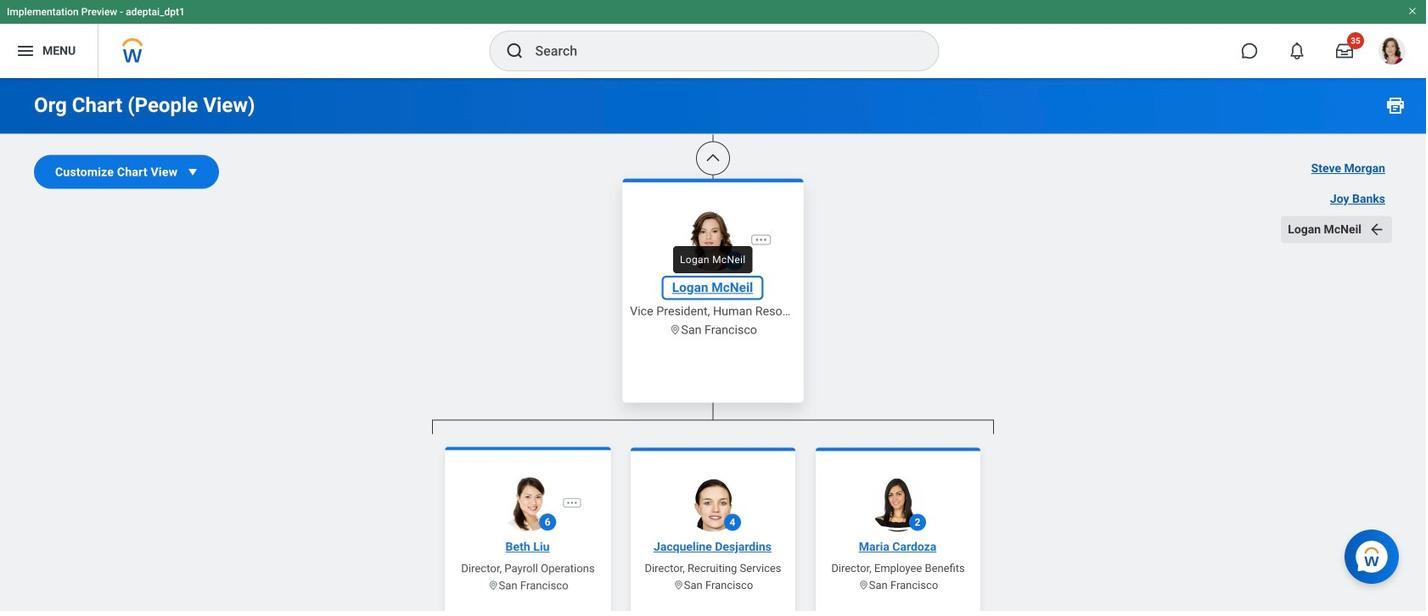 Task type: describe. For each thing, give the bounding box(es) containing it.
caret down image
[[184, 163, 201, 180]]

1 horizontal spatial location image
[[858, 580, 869, 591]]

chevron up image
[[705, 150, 722, 167]]

print org chart image
[[1385, 95, 1406, 115]]

inbox large image
[[1336, 42, 1353, 59]]

Search Workday  search field
[[535, 32, 904, 70]]

notifications large image
[[1289, 42, 1306, 59]]

search image
[[505, 41, 525, 61]]

justify image
[[15, 41, 36, 61]]

profile logan mcneil image
[[1379, 37, 1406, 68]]

related actions image
[[568, 493, 581, 507]]



Task type: locate. For each thing, give the bounding box(es) containing it.
close environment banner image
[[1407, 6, 1418, 16]]

1 vertical spatial location image
[[858, 580, 869, 591]]

main content
[[0, 0, 1426, 611]]

related actions image
[[754, 233, 768, 247]]

0 horizontal spatial location image
[[669, 324, 681, 336]]

arrow left image
[[1368, 221, 1385, 238]]

tooltip
[[668, 241, 758, 278]]

0 horizontal spatial location image
[[485, 582, 497, 594]]

location image
[[673, 580, 684, 591], [485, 582, 497, 594]]

logan mcneil, logan mcneil, 3 direct reports element
[[432, 434, 994, 611]]

1 horizontal spatial location image
[[673, 580, 684, 591]]

0 vertical spatial location image
[[669, 324, 681, 336]]

banner
[[0, 0, 1426, 78]]

location image
[[669, 324, 681, 336], [858, 580, 869, 591]]



Task type: vqa. For each thing, say whether or not it's contained in the screenshot.
inbox large image at the right of the page
yes



